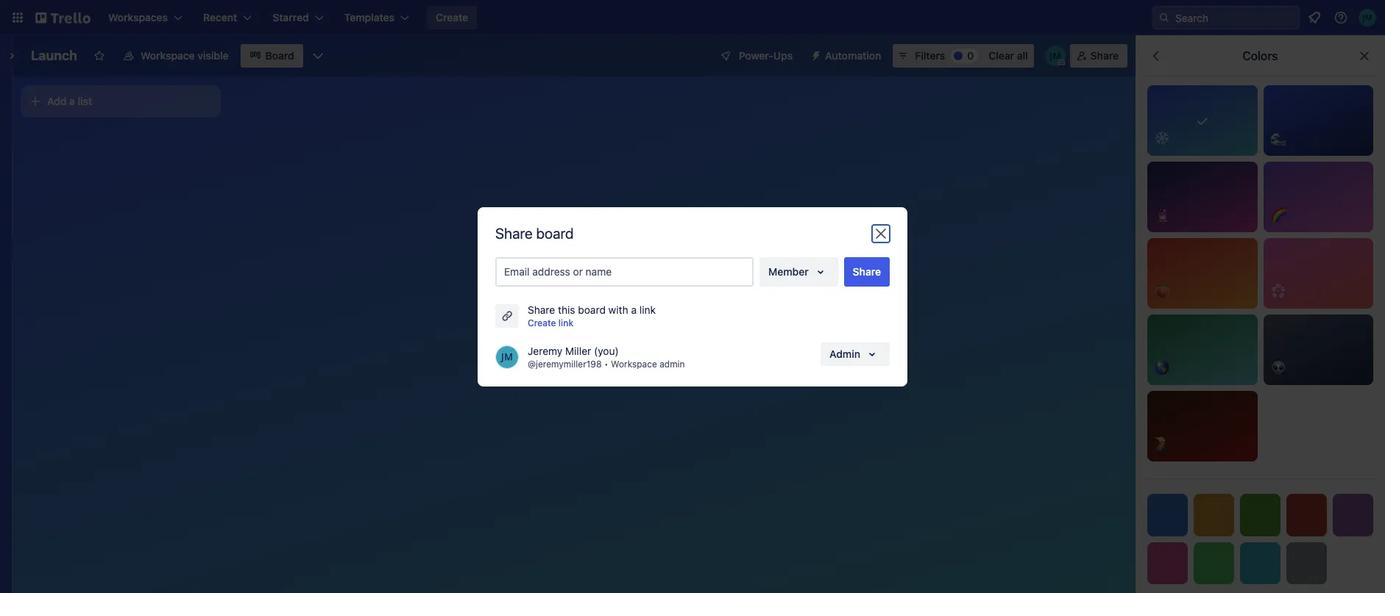 Task type: locate. For each thing, give the bounding box(es) containing it.
0 vertical spatial jeremy miller (jeremymiller198) image
[[1359, 9, 1376, 26]]

0 horizontal spatial workspace
[[141, 49, 195, 62]]

create
[[436, 11, 468, 24], [528, 318, 556, 329]]

visible
[[197, 49, 229, 62]]

jeremy miller (jeremymiller198) image
[[1359, 9, 1376, 26], [495, 346, 519, 369]]

0 vertical spatial a
[[69, 95, 75, 107]]

a right with
[[631, 304, 637, 316]]

workspace right the '•'
[[611, 359, 657, 370]]

member
[[768, 265, 809, 278]]

close image
[[872, 225, 890, 243]]

share button right jeremy miller (jeremymiller198) icon
[[1070, 44, 1128, 68]]

automation
[[825, 49, 881, 62]]

1 vertical spatial link
[[559, 318, 574, 329]]

share this board with a link create link
[[528, 304, 656, 329]]

board inside share this board with a link create link
[[578, 304, 606, 316]]

share board
[[495, 225, 574, 242]]

a left list
[[69, 95, 75, 107]]

0 vertical spatial board
[[536, 225, 574, 242]]

0
[[967, 49, 974, 62]]

Email address or name text field
[[504, 262, 751, 282]]

create inside share this board with a link create link
[[528, 318, 556, 329]]

jeremy miller (jeremymiller198) image right open information menu icon
[[1359, 9, 1376, 26]]

0 horizontal spatial a
[[69, 95, 75, 107]]

add a list
[[47, 95, 92, 107]]

0 vertical spatial share button
[[1070, 44, 1128, 68]]

filters
[[915, 49, 945, 62]]

🔮
[[1155, 208, 1170, 222]]

0 vertical spatial create
[[436, 11, 468, 24]]

workspace visible button
[[114, 44, 237, 68]]

list
[[78, 95, 92, 107]]

1 vertical spatial jeremy miller (jeremymiller198) image
[[495, 346, 519, 369]]

1 horizontal spatial a
[[631, 304, 637, 316]]

1 vertical spatial workspace
[[611, 359, 657, 370]]

share
[[1091, 49, 1119, 62], [495, 225, 533, 242], [853, 265, 881, 278], [528, 304, 555, 316]]

create link button
[[528, 316, 574, 331]]

1 horizontal spatial link
[[640, 304, 656, 316]]

primary element
[[0, 0, 1385, 35]]

share button down close "image"
[[844, 257, 890, 287]]

1 horizontal spatial share button
[[1070, 44, 1128, 68]]

0 horizontal spatial board
[[536, 225, 574, 242]]

workspace inside "jeremy miller (you) @jeremymiller198 • workspace admin"
[[611, 359, 657, 370]]

0 horizontal spatial create
[[436, 11, 468, 24]]

1 vertical spatial create
[[528, 318, 556, 329]]

Board name text field
[[24, 44, 85, 68]]

🍑
[[1155, 285, 1170, 298]]

share button
[[1070, 44, 1128, 68], [844, 257, 890, 287]]

share inside share this board with a link create link
[[528, 304, 555, 316]]

1 horizontal spatial workspace
[[611, 359, 657, 370]]

Search field
[[1170, 7, 1299, 29]]

0 vertical spatial workspace
[[141, 49, 195, 62]]

workspace
[[141, 49, 195, 62], [611, 359, 657, 370]]

ups
[[773, 49, 793, 62]]

0 vertical spatial link
[[640, 304, 656, 316]]

jeremy
[[528, 345, 563, 357]]

1 horizontal spatial board
[[578, 304, 606, 316]]

board
[[536, 225, 574, 242], [578, 304, 606, 316]]

🌊
[[1271, 132, 1285, 145]]

clear all
[[989, 49, 1028, 62]]

a
[[69, 95, 75, 107], [631, 304, 637, 316]]

board
[[265, 49, 294, 62]]

clear all button
[[983, 44, 1034, 68]]

1 vertical spatial share button
[[844, 257, 890, 287]]

link right with
[[640, 304, 656, 316]]

1 vertical spatial a
[[631, 304, 637, 316]]

clear
[[989, 49, 1014, 62]]

🌸
[[1271, 285, 1285, 298]]

a inside share this board with a link create link
[[631, 304, 637, 316]]

jeremy miller (you) @jeremymiller198 • workspace admin
[[528, 345, 685, 370]]

link
[[640, 304, 656, 316], [559, 318, 574, 329]]

workspace left visible on the top left of the page
[[141, 49, 195, 62]]

1 vertical spatial board
[[578, 304, 606, 316]]

link down this
[[559, 318, 574, 329]]

admin
[[660, 359, 685, 370]]

a inside button
[[69, 95, 75, 107]]

back to home image
[[35, 6, 91, 29]]

sm image
[[805, 44, 825, 65]]

jeremy miller (jeremymiller198) image
[[1045, 46, 1066, 66]]

jeremy miller (jeremymiller198) image left jeremy
[[495, 346, 519, 369]]

launch
[[31, 48, 77, 63]]

1 horizontal spatial create
[[528, 318, 556, 329]]

0 horizontal spatial link
[[559, 318, 574, 329]]

workspace inside button
[[141, 49, 195, 62]]



Task type: describe. For each thing, give the bounding box(es) containing it.
search image
[[1159, 12, 1170, 24]]

add a list button
[[21, 85, 221, 118]]

(you)
[[594, 345, 619, 357]]

•
[[604, 359, 608, 370]]

👽
[[1271, 361, 1285, 375]]

this
[[558, 304, 575, 316]]

@jeremymiller198
[[528, 359, 602, 370]]

0 notifications image
[[1306, 9, 1323, 26]]

❄️
[[1155, 132, 1170, 145]]

workspace visible
[[141, 49, 229, 62]]

add
[[47, 95, 67, 107]]

admin
[[830, 348, 860, 360]]

colors
[[1243, 49, 1278, 63]]

1 horizontal spatial jeremy miller (jeremymiller198) image
[[1359, 9, 1376, 26]]

member button
[[760, 257, 838, 287]]

admin button
[[821, 343, 890, 366]]

board link
[[240, 44, 303, 68]]

open information menu image
[[1334, 10, 1348, 25]]

create button
[[427, 6, 477, 29]]

🌈
[[1271, 208, 1285, 222]]

with
[[608, 304, 628, 316]]

miller
[[565, 345, 591, 357]]

create inside button
[[436, 11, 468, 24]]

🌋
[[1155, 438, 1170, 451]]

star or unstar board image
[[93, 50, 105, 62]]

all
[[1017, 49, 1028, 62]]

0 horizontal spatial jeremy miller (jeremymiller198) image
[[495, 346, 519, 369]]

switch to… image
[[10, 10, 25, 25]]

automation button
[[805, 44, 890, 68]]

power-
[[739, 49, 773, 62]]

power-ups button
[[709, 44, 802, 68]]

0 horizontal spatial share button
[[844, 257, 890, 287]]

power-ups
[[739, 49, 793, 62]]

🌎
[[1155, 361, 1170, 375]]

customize views image
[[310, 49, 325, 63]]



Task type: vqa. For each thing, say whether or not it's contained in the screenshot.
Link ⌘K icon
no



